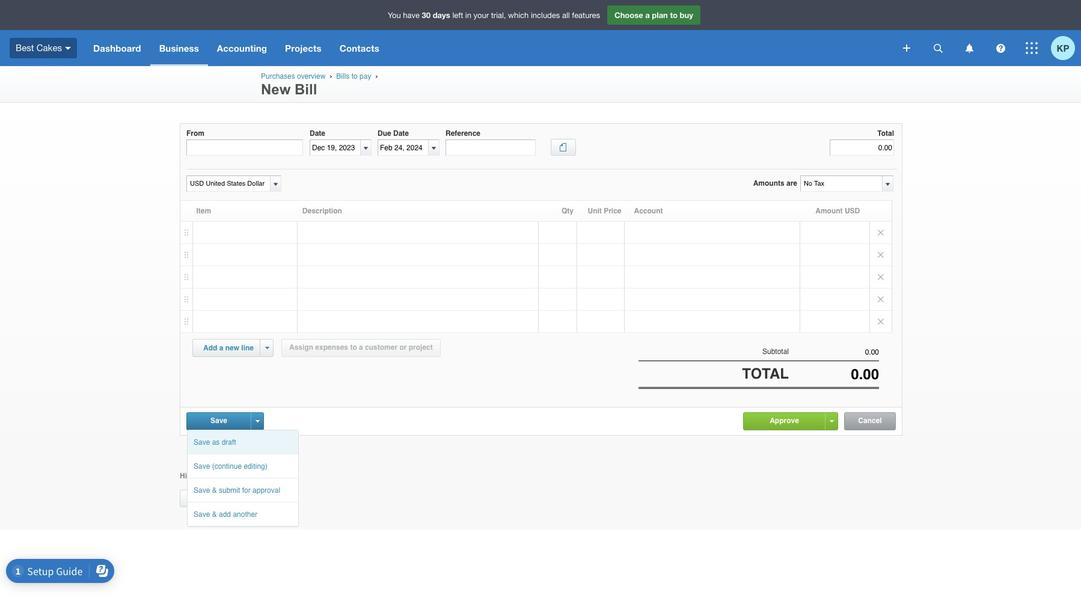 Task type: vqa. For each thing, say whether or not it's contained in the screenshot.
invite users to projects image
no



Task type: describe. For each thing, give the bounding box(es) containing it.
note
[[204, 494, 220, 503]]

a for line
[[219, 344, 223, 352]]

& for notes
[[207, 472, 212, 480]]

save for save & submit for approval
[[194, 486, 210, 495]]

customer
[[365, 343, 397, 352]]

qty
[[562, 207, 574, 215]]

& for submit
[[212, 486, 217, 495]]

1 › from the left
[[330, 72, 332, 80]]

all
[[562, 11, 570, 20]]

more add line options... image
[[265, 347, 269, 349]]

dashboard
[[93, 43, 141, 54]]

1 horizontal spatial svg image
[[933, 44, 942, 53]]

best cakes
[[16, 43, 62, 53]]

save as draft link
[[188, 430, 298, 454]]

Total text field
[[830, 140, 894, 156]]

save for save
[[210, 416, 227, 425]]

bills
[[336, 72, 350, 81]]

amounts are
[[753, 179, 797, 188]]

history & notes
[[180, 472, 234, 480]]

contacts
[[340, 43, 379, 54]]

trial,
[[491, 11, 506, 20]]

more approve options... image
[[829, 420, 834, 422]]

you
[[388, 11, 401, 20]]

left
[[452, 11, 463, 20]]

line
[[241, 344, 254, 352]]

to inside purchases overview › bills to pay › new bill
[[352, 72, 358, 81]]

(continue
[[212, 462, 242, 471]]

cancel button
[[845, 413, 895, 430]]

add note link
[[180, 490, 227, 507]]

1 delete line item image from the top
[[870, 244, 892, 266]]

best cakes button
[[0, 30, 84, 66]]

save for save as draft
[[194, 438, 210, 446]]

save as draft
[[194, 438, 236, 446]]

history
[[180, 472, 205, 480]]

project
[[409, 343, 433, 352]]

contacts button
[[331, 30, 388, 66]]

have
[[403, 11, 420, 20]]

cakes
[[37, 43, 62, 53]]

total
[[877, 129, 894, 138]]

due date
[[378, 129, 409, 138]]

which
[[508, 11, 529, 20]]

plan
[[652, 10, 668, 20]]

draft
[[222, 438, 236, 446]]

1 date from the left
[[310, 129, 325, 138]]

2 delete line item image from the top
[[870, 266, 892, 288]]

choose
[[614, 10, 643, 20]]

add a new line link
[[196, 340, 261, 357]]

kp button
[[1051, 30, 1081, 66]]

save (continue editing)
[[194, 462, 267, 471]]

more save options... image
[[255, 420, 259, 422]]

includes
[[531, 11, 560, 20]]

your
[[474, 11, 489, 20]]

accounting button
[[208, 30, 276, 66]]

unit
[[588, 207, 602, 215]]

save & submit for approval
[[194, 486, 280, 495]]

save link
[[187, 413, 251, 429]]

as
[[212, 438, 220, 446]]

Reference text field
[[446, 140, 536, 156]]

save for save & add another
[[194, 510, 210, 519]]

approve link
[[744, 413, 825, 429]]

amount usd
[[815, 207, 860, 215]]

4 delete line item image from the top
[[870, 311, 892, 332]]

item
[[196, 207, 211, 215]]

assign expenses to a customer or project
[[289, 343, 433, 352]]

banner containing kp
[[0, 0, 1081, 66]]

purchases
[[261, 72, 295, 81]]

total
[[742, 366, 789, 383]]

features
[[572, 11, 600, 20]]

cancel
[[858, 416, 882, 425]]

price
[[604, 207, 621, 215]]

buy
[[680, 10, 693, 20]]

choose a plan to buy
[[614, 10, 693, 20]]

delete line item image
[[870, 222, 892, 244]]

days
[[433, 10, 450, 20]]

purchases overview link
[[261, 72, 326, 81]]

bills to pay link
[[336, 72, 371, 81]]

assign expenses to a customer or project link
[[281, 339, 441, 357]]



Task type: locate. For each thing, give the bounding box(es) containing it.
for
[[242, 486, 251, 495]]

›
[[330, 72, 332, 80], [375, 72, 378, 80]]

unit price
[[588, 207, 621, 215]]

amount
[[815, 207, 843, 215]]

&
[[207, 472, 212, 480], [212, 486, 217, 495], [212, 510, 217, 519]]

save up the as at the bottom of page
[[210, 416, 227, 425]]

purchases overview › bills to pay › new bill
[[261, 72, 380, 97]]

& for add
[[212, 510, 217, 519]]

add a new line
[[203, 344, 254, 352]]

svg image
[[1026, 42, 1038, 54], [965, 44, 973, 53], [996, 44, 1005, 53], [903, 44, 910, 52]]

1 vertical spatial add
[[188, 494, 202, 503]]

0 vertical spatial to
[[670, 10, 678, 20]]

submit
[[219, 486, 240, 495]]

due
[[378, 129, 391, 138]]

to
[[670, 10, 678, 20], [352, 72, 358, 81], [350, 343, 357, 352]]

to left buy
[[670, 10, 678, 20]]

& left notes at the bottom of page
[[207, 472, 212, 480]]

save & add another
[[194, 510, 257, 519]]

& left add
[[212, 510, 217, 519]]

add
[[219, 510, 231, 519]]

› left bills
[[330, 72, 332, 80]]

account
[[634, 207, 663, 215]]

1 horizontal spatial date
[[393, 129, 409, 138]]

a inside assign expenses to a customer or project link
[[359, 343, 363, 352]]

new
[[261, 81, 291, 97]]

are
[[786, 179, 797, 188]]

delete line item image
[[870, 244, 892, 266], [870, 266, 892, 288], [870, 289, 892, 310], [870, 311, 892, 332]]

to left pay
[[352, 72, 358, 81]]

overview
[[297, 72, 326, 81]]

0 horizontal spatial ›
[[330, 72, 332, 80]]

from
[[186, 129, 204, 138]]

svg image inside best cakes popup button
[[65, 47, 71, 50]]

kp
[[1057, 42, 1069, 53]]

add note
[[188, 494, 220, 503]]

0 horizontal spatial a
[[219, 344, 223, 352]]

bill
[[295, 81, 317, 97]]

1 vertical spatial to
[[352, 72, 358, 81]]

a left new
[[219, 344, 223, 352]]

a
[[645, 10, 650, 20], [359, 343, 363, 352], [219, 344, 223, 352]]

dashboard link
[[84, 30, 150, 66]]

another
[[233, 510, 257, 519]]

add left note
[[188, 494, 202, 503]]

date up date text field on the left
[[310, 129, 325, 138]]

2 date from the left
[[393, 129, 409, 138]]

pay
[[360, 72, 371, 81]]

2 › from the left
[[375, 72, 378, 80]]

add for add a new line
[[203, 344, 217, 352]]

0 vertical spatial &
[[207, 472, 212, 480]]

description
[[302, 207, 342, 215]]

date
[[310, 129, 325, 138], [393, 129, 409, 138]]

projects button
[[276, 30, 331, 66]]

amounts
[[753, 179, 784, 188]]

None text field
[[186, 140, 303, 156]]

a for to
[[645, 10, 650, 20]]

a inside banner
[[645, 10, 650, 20]]

you have 30 days left in your trial, which includes all features
[[388, 10, 600, 20]]

Date text field
[[310, 140, 360, 155]]

or
[[399, 343, 407, 352]]

0 horizontal spatial svg image
[[65, 47, 71, 50]]

save
[[210, 416, 227, 425], [194, 438, 210, 446], [194, 462, 210, 471], [194, 486, 210, 495], [194, 510, 210, 519]]

save & submit for approval link
[[188, 478, 298, 502]]

2 vertical spatial &
[[212, 510, 217, 519]]

0 horizontal spatial date
[[310, 129, 325, 138]]

save (continue editing) link
[[188, 454, 298, 478]]

in
[[465, 11, 471, 20]]

best
[[16, 43, 34, 53]]

save & add another link
[[188, 502, 298, 526]]

0 horizontal spatial add
[[188, 494, 202, 503]]

add for add note
[[188, 494, 202, 503]]

a left customer
[[359, 343, 363, 352]]

0 vertical spatial add
[[203, 344, 217, 352]]

save left the as at the bottom of page
[[194, 438, 210, 446]]

business button
[[150, 30, 208, 66]]

save down history & notes on the bottom of the page
[[194, 486, 210, 495]]

add
[[203, 344, 217, 352], [188, 494, 202, 503]]

to right expenses
[[350, 343, 357, 352]]

subtotal
[[762, 348, 789, 356]]

1 horizontal spatial add
[[203, 344, 217, 352]]

approval
[[253, 486, 280, 495]]

2 vertical spatial to
[[350, 343, 357, 352]]

projects
[[285, 43, 321, 54]]

save for save (continue editing)
[[194, 462, 210, 471]]

None text field
[[187, 176, 268, 191], [801, 176, 881, 191], [789, 348, 879, 357], [789, 366, 879, 383], [187, 176, 268, 191], [801, 176, 881, 191], [789, 348, 879, 357], [789, 366, 879, 383]]

editing)
[[244, 462, 267, 471]]

› right pay
[[375, 72, 378, 80]]

2 horizontal spatial a
[[645, 10, 650, 20]]

save up history & notes on the bottom of the page
[[194, 462, 210, 471]]

1 horizontal spatial a
[[359, 343, 363, 352]]

Due Date text field
[[378, 140, 428, 155]]

date up due date text box
[[393, 129, 409, 138]]

a inside the add a new line link
[[219, 344, 223, 352]]

business
[[159, 43, 199, 54]]

to inside banner
[[670, 10, 678, 20]]

approve
[[770, 416, 799, 425]]

1 horizontal spatial ›
[[375, 72, 378, 80]]

a left plan
[[645, 10, 650, 20]]

assign
[[289, 343, 313, 352]]

30
[[422, 10, 431, 20]]

new
[[225, 344, 239, 352]]

accounting
[[217, 43, 267, 54]]

save down add note link
[[194, 510, 210, 519]]

expenses
[[315, 343, 348, 352]]

notes
[[214, 472, 234, 480]]

1 vertical spatial &
[[212, 486, 217, 495]]

3 delete line item image from the top
[[870, 289, 892, 310]]

usd
[[845, 207, 860, 215]]

svg image
[[933, 44, 942, 53], [65, 47, 71, 50]]

reference
[[446, 129, 480, 138]]

& left the submit
[[212, 486, 217, 495]]

add left new
[[203, 344, 217, 352]]

banner
[[0, 0, 1081, 66]]



